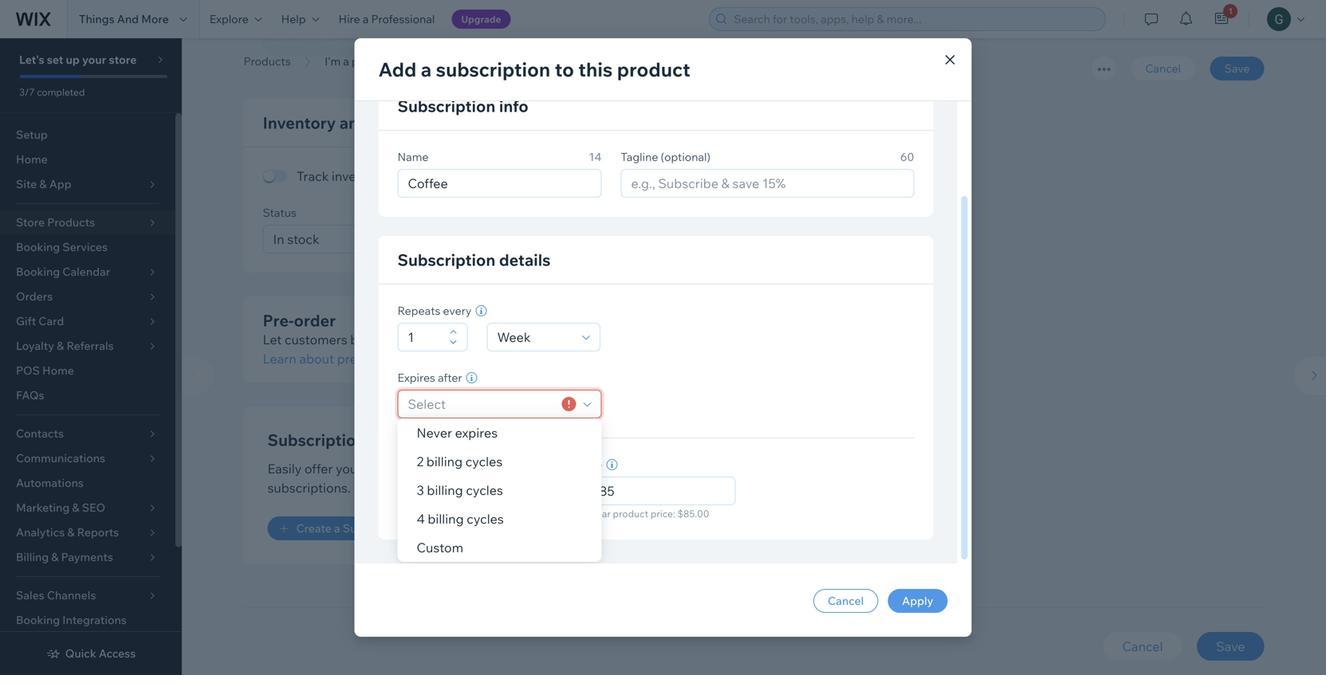 Task type: locate. For each thing, give the bounding box(es) containing it.
products
[[365, 461, 419, 477]]

more
[[141, 12, 169, 26]]

0 horizontal spatial add
[[290, 36, 313, 51]]

recurring
[[450, 461, 504, 477]]

it's right before
[[492, 332, 509, 348]]

lb
[[872, 231, 883, 247]]

2 vertical spatial billing
[[428, 511, 464, 527]]

0 vertical spatial order
[[294, 311, 336, 331]]

0 number field down on
[[403, 478, 474, 505]]

$ button
[[485, 477, 508, 506]]

your inside sidebar element
[[82, 53, 106, 67]]

1 vertical spatial cancel
[[828, 594, 864, 608]]

1 vertical spatial cycles
[[466, 483, 503, 499]]

billing right the 2
[[427, 454, 463, 470]]

apply button
[[888, 590, 948, 614]]

create
[[296, 522, 332, 536]]

hire
[[339, 12, 360, 26]]

billing right 3
[[427, 483, 463, 499]]

it's left out
[[616, 332, 632, 348]]

e.g., Coffee of the Month field
[[403, 170, 596, 197]]

list box
[[398, 419, 602, 562]]

upgrade button
[[452, 10, 511, 29]]

home down setup
[[16, 152, 48, 166]]

inventory
[[332, 168, 388, 184]]

0 vertical spatial add
[[290, 36, 313, 51]]

pos home link
[[0, 359, 176, 384]]

add options button
[[263, 31, 375, 56]]

repeats every
[[398, 304, 472, 318]]

this right buy
[[376, 332, 397, 348]]

booking left services
[[16, 240, 60, 254]]

a for professional
[[363, 12, 369, 26]]

2 booking from the top
[[16, 614, 60, 627]]

a right on
[[440, 461, 447, 477]]

home link
[[0, 148, 176, 172]]

product
[[352, 54, 393, 68], [617, 57, 691, 81], [400, 332, 448, 348], [613, 508, 649, 520]]

2 0 number field from the left
[[595, 478, 730, 505]]

0 vertical spatial save
[[1225, 61, 1251, 75]]

your
[[82, 53, 106, 67], [336, 461, 362, 477]]

1 booking from the top
[[16, 240, 60, 254]]

booking services link
[[0, 235, 176, 260]]

faqs link
[[0, 384, 176, 408]]

0 horizontal spatial it's
[[492, 332, 509, 348]]

pos
[[16, 364, 40, 378]]

subscription
[[398, 96, 496, 116], [398, 250, 496, 270], [343, 522, 410, 536]]

0 vertical spatial cancel button
[[1132, 57, 1196, 81]]

2 vertical spatial cancel
[[1123, 639, 1164, 655]]

4 billing cycles
[[417, 511, 504, 527]]

booking left 'integrations'
[[16, 614, 60, 627]]

1 horizontal spatial add
[[379, 57, 417, 81]]

create a subscription
[[296, 522, 410, 536]]

info
[[499, 96, 529, 116]]

add inside button
[[290, 36, 313, 51]]

a right the create
[[334, 522, 340, 536]]

0 vertical spatial home
[[16, 152, 48, 166]]

order down buy
[[361, 351, 394, 367]]

subscription
[[436, 57, 551, 81]]

this right to
[[579, 57, 613, 81]]

booking
[[16, 240, 60, 254], [16, 614, 60, 627]]

cycles down the recurring
[[466, 483, 503, 499]]

0 vertical spatial booking
[[16, 240, 60, 254]]

save for topmost save button
[[1225, 61, 1251, 75]]

options
[[315, 36, 360, 51]]

0 horizontal spatial 0 number field
[[403, 478, 474, 505]]

0 vertical spatial cancel
[[1146, 61, 1182, 75]]

subscription left 4
[[343, 522, 410, 536]]

3/7
[[19, 86, 35, 98]]

your right the up at top left
[[82, 53, 106, 67]]

cycles
[[466, 454, 503, 470], [466, 483, 503, 499], [467, 511, 504, 527]]

order
[[294, 311, 336, 331], [361, 351, 394, 367]]

track inventory
[[297, 168, 388, 184]]

1 horizontal spatial order
[[361, 351, 394, 367]]

subscription up every
[[398, 250, 496, 270]]

$
[[493, 484, 500, 499]]

0 number field up price:
[[595, 478, 730, 505]]

it's
[[492, 332, 509, 348], [616, 332, 632, 348]]

form containing inventory and shipping
[[182, 0, 1327, 676]]

upgrade
[[461, 13, 501, 25]]

cycles down $
[[467, 511, 504, 527]]

when
[[581, 332, 613, 348]]

1 vertical spatial billing
[[427, 483, 463, 499]]

subscription for subscription details
[[398, 250, 496, 270]]

a up subscription info
[[421, 57, 432, 81]]

1 horizontal spatial your
[[336, 461, 362, 477]]

Select field
[[493, 324, 578, 351], [403, 391, 557, 418]]

billing
[[427, 454, 463, 470], [427, 483, 463, 499], [428, 511, 464, 527]]

0 number field for discount
[[403, 478, 474, 505]]

i'm
[[325, 54, 341, 68]]

save for bottom save button
[[1217, 639, 1246, 655]]

1 vertical spatial this
[[376, 332, 397, 348]]

a for subscription
[[421, 57, 432, 81]]

subscription down subscription
[[398, 96, 496, 116]]

easily
[[268, 461, 302, 477]]

2 vertical spatial subscription
[[343, 522, 410, 536]]

e.g., Subscribe & save 15% field
[[627, 170, 909, 197]]

add right plus xs icon
[[290, 36, 313, 51]]

inventory and shipping
[[263, 113, 439, 133]]

shipping
[[696, 206, 743, 220]]

form
[[182, 0, 1327, 676]]

0 number field
[[403, 478, 474, 505], [595, 478, 730, 505]]

None field
[[268, 226, 437, 253], [485, 226, 671, 253], [268, 226, 437, 253], [485, 226, 671, 253]]

0 vertical spatial subscription
[[398, 96, 496, 116]]

store
[[109, 53, 137, 67]]

1 vertical spatial subscription
[[398, 250, 496, 270]]

1 vertical spatial your
[[336, 461, 362, 477]]

tagline
[[621, 150, 659, 164]]

save button
[[1211, 57, 1265, 81], [1198, 633, 1265, 661]]

1 vertical spatial booking
[[16, 614, 60, 627]]

a
[[363, 12, 369, 26], [343, 54, 349, 68], [421, 57, 432, 81], [440, 461, 447, 477], [334, 522, 340, 536]]

billing right 4
[[428, 511, 464, 527]]

1 vertical spatial add
[[379, 57, 417, 81]]

0 vertical spatial cycles
[[466, 454, 503, 470]]

a right "hire" on the top
[[363, 12, 369, 26]]

(optional)
[[661, 150, 711, 164]]

home right pos
[[42, 364, 74, 378]]

booking integrations
[[16, 614, 127, 627]]

order up customers in the left of the page
[[294, 311, 336, 331]]

1 vertical spatial save
[[1217, 639, 1246, 655]]

out
[[635, 332, 655, 348]]

a right i'm on the left of page
[[343, 54, 349, 68]]

list box containing never expires
[[398, 419, 602, 562]]

stock.
[[673, 332, 708, 348]]

select field left when on the left
[[493, 324, 578, 351]]

2 vertical spatial cycles
[[467, 511, 504, 527]]

add options
[[290, 36, 360, 51]]

0 horizontal spatial this
[[376, 332, 397, 348]]

add down professional
[[379, 57, 417, 81]]

0 vertical spatial your
[[82, 53, 106, 67]]

shipping weight
[[696, 206, 781, 220]]

save
[[1225, 61, 1251, 75], [1217, 639, 1246, 655]]

select field up 'expires'
[[403, 391, 557, 418]]

before
[[451, 332, 490, 348]]

quick
[[65, 647, 96, 661]]

a inside button
[[334, 522, 340, 536]]

never expires
[[417, 425, 498, 441]]

0 horizontal spatial your
[[82, 53, 106, 67]]

None text field
[[403, 324, 445, 351]]

access
[[99, 647, 136, 661]]

0 vertical spatial billing
[[427, 454, 463, 470]]

subscription details
[[398, 250, 551, 270]]

inventory
[[263, 113, 336, 133]]

1 vertical spatial save button
[[1198, 633, 1265, 661]]

1 horizontal spatial 0 number field
[[595, 478, 730, 505]]

your right offer
[[336, 461, 362, 477]]

0 vertical spatial this
[[579, 57, 613, 81]]

cycles down 'expires'
[[466, 454, 503, 470]]

0 horizontal spatial order
[[294, 311, 336, 331]]

0 vertical spatial select field
[[493, 324, 578, 351]]

1 vertical spatial order
[[361, 351, 394, 367]]

custom
[[417, 540, 464, 556]]

your inside easily offer your products on a recurring basis with subscriptions.
[[336, 461, 362, 477]]

add for add options
[[290, 36, 313, 51]]

2 billing cycles
[[417, 454, 503, 470]]

1 vertical spatial cancel button
[[814, 590, 879, 614]]

to
[[555, 57, 574, 81]]

products link
[[236, 53, 299, 69]]

set
[[47, 53, 63, 67]]

a inside easily offer your products on a recurring basis with subscriptions.
[[440, 461, 447, 477]]

this
[[579, 57, 613, 81], [376, 332, 397, 348]]

help button
[[272, 0, 329, 38]]

1 horizontal spatial it's
[[616, 332, 632, 348]]

1 0 number field from the left
[[403, 478, 474, 505]]

1 vertical spatial select field
[[403, 391, 557, 418]]

14
[[589, 150, 602, 164]]



Task type: describe. For each thing, give the bounding box(es) containing it.
price:
[[651, 508, 676, 520]]

apply
[[903, 594, 934, 608]]

let's
[[19, 53, 44, 67]]

booking integrations link
[[0, 609, 176, 633]]

learn
[[263, 351, 297, 367]]

cycles for 3 billing cycles
[[466, 483, 503, 499]]

booking for booking services
[[16, 240, 60, 254]]

add a subscription to this product
[[379, 57, 691, 81]]

4
[[417, 511, 425, 527]]

basis
[[507, 461, 538, 477]]

after
[[438, 371, 462, 385]]

offer
[[305, 461, 333, 477]]

first time_stores_subsciptions and reccuring orders_calender and box copy image
[[717, 446, 889, 526]]

pos home
[[16, 364, 74, 378]]

services
[[62, 240, 108, 254]]

subscription info
[[398, 96, 529, 116]]

shipping
[[372, 113, 439, 133]]

0 number field for price
[[595, 478, 730, 505]]

expires
[[455, 425, 498, 441]]

and
[[340, 113, 368, 133]]

1 it's from the left
[[492, 332, 509, 348]]

home inside 'link'
[[16, 152, 48, 166]]

setup
[[16, 128, 48, 142]]

hire a professional link
[[329, 0, 445, 38]]

things
[[79, 12, 115, 26]]

setup link
[[0, 123, 176, 148]]

integrations
[[62, 614, 127, 627]]

track
[[297, 168, 329, 184]]

pre-
[[263, 311, 294, 331]]

quick access
[[65, 647, 136, 661]]

of
[[658, 332, 670, 348]]

automations link
[[0, 471, 176, 496]]

$85.00
[[678, 508, 710, 520]]

or
[[566, 332, 578, 348]]

60
[[901, 150, 915, 164]]

regular
[[576, 508, 611, 520]]

details
[[499, 250, 551, 270]]

cycles for 4 billing cycles
[[467, 511, 504, 527]]

3
[[417, 483, 424, 499]]

Search for tools, apps, help & more... field
[[729, 8, 1101, 30]]

never
[[417, 425, 452, 441]]

a for subscription
[[334, 522, 340, 536]]

0 vertical spatial save button
[[1211, 57, 1265, 81]]

easily offer your products on a recurring basis with subscriptions.
[[268, 461, 566, 496]]

about
[[299, 351, 334, 367]]

tagline (optional)
[[621, 150, 711, 164]]

add for add a subscription to this product
[[379, 57, 417, 81]]

1 vertical spatial home
[[42, 364, 74, 378]]

every
[[443, 304, 472, 318]]

expires after
[[398, 371, 462, 385]]

3/7 completed
[[19, 86, 85, 98]]

with
[[541, 461, 566, 477]]

this inside "pre-order let customers buy this product before it's released or when it's out of stock. learn about pre-order"
[[376, 332, 397, 348]]

regular product price: $85.00
[[576, 508, 710, 520]]

discount
[[398, 458, 444, 472]]

product inside "pre-order let customers buy this product before it's released or when it's out of stock. learn about pre-order"
[[400, 332, 448, 348]]

i'm a product
[[325, 54, 393, 68]]

sidebar element
[[0, 38, 182, 676]]

status
[[263, 206, 297, 220]]

cycles for 2 billing cycles
[[466, 454, 503, 470]]

billing for 2
[[427, 454, 463, 470]]

1 horizontal spatial this
[[579, 57, 613, 81]]

let's set up your store
[[19, 53, 137, 67]]

billing for 3
[[427, 483, 463, 499]]

subscriptions.
[[268, 480, 351, 496]]

1 button
[[1205, 0, 1240, 38]]

2 vertical spatial cancel button
[[1104, 633, 1183, 661]]

expires
[[398, 371, 436, 385]]

subscription inside button
[[343, 522, 410, 536]]

subscription for subscription info
[[398, 96, 496, 116]]

name
[[398, 150, 429, 164]]

0.0 number field
[[702, 226, 867, 253]]

let
[[263, 332, 282, 348]]

booking for booking integrations
[[16, 614, 60, 627]]

weight
[[746, 206, 781, 220]]

sku
[[479, 206, 502, 220]]

automations
[[16, 476, 84, 490]]

up
[[66, 53, 80, 67]]

price
[[576, 458, 603, 472]]

plus xs image
[[273, 39, 283, 49]]

customers
[[285, 332, 348, 348]]

help
[[281, 12, 306, 26]]

2 it's from the left
[[616, 332, 632, 348]]

billing for 4
[[428, 511, 464, 527]]

3 billing cycles
[[417, 483, 503, 499]]

released
[[512, 332, 563, 348]]

a for product
[[343, 54, 349, 68]]

subscriptions
[[268, 430, 374, 450]]

booking services
[[16, 240, 108, 254]]

pre-
[[337, 351, 361, 367]]

products
[[244, 54, 291, 68]]

faqs
[[16, 389, 44, 402]]



Task type: vqa. For each thing, say whether or not it's contained in the screenshot.
& related to Billing & Payments
no



